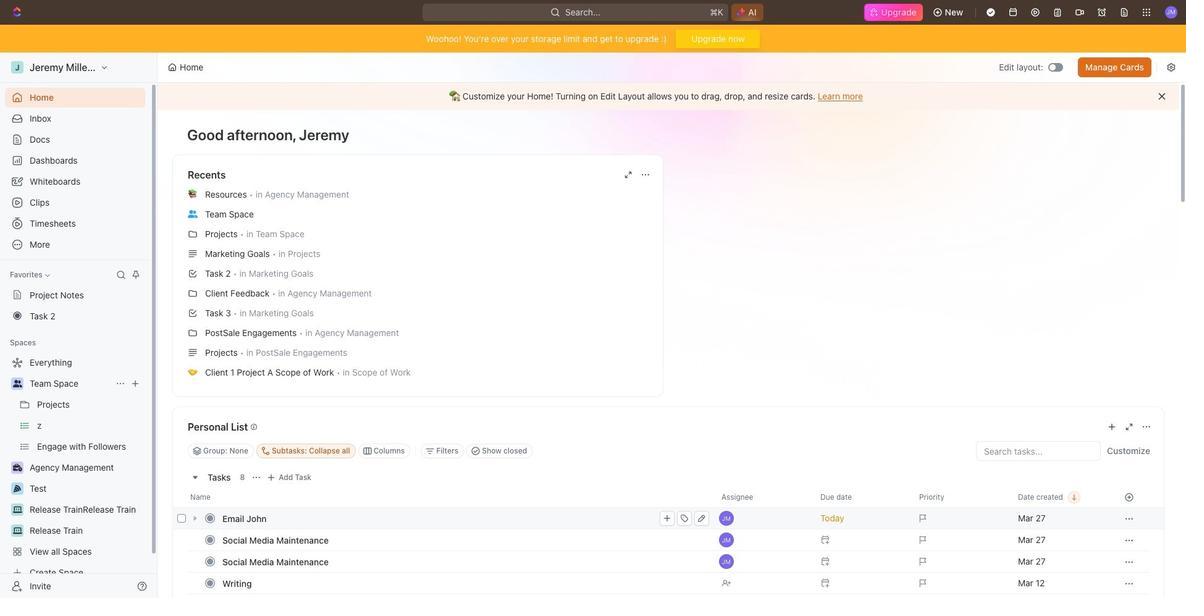 Task type: vqa. For each thing, say whether or not it's contained in the screenshot.
business time icon
yes



Task type: locate. For each thing, give the bounding box(es) containing it.
0 vertical spatial laptop code image
[[13, 506, 22, 514]]

alert
[[158, 83, 1180, 110]]

1 vertical spatial laptop code image
[[13, 527, 22, 535]]

business time image
[[13, 464, 22, 472]]

tree
[[5, 353, 145, 583]]

pizza slice image
[[14, 485, 21, 493]]

laptop code image
[[13, 506, 22, 514], [13, 527, 22, 535]]



Task type: describe. For each thing, give the bounding box(es) containing it.
set priority image
[[912, 594, 1011, 598]]

tree inside the sidebar navigation
[[5, 353, 145, 583]]

Search tasks... text field
[[977, 442, 1101, 461]]

user group image
[[188, 210, 198, 218]]

jeremy miller's workspace, , element
[[11, 61, 23, 74]]

2 laptop code image from the top
[[13, 527, 22, 535]]

user group image
[[13, 380, 22, 388]]

1 laptop code image from the top
[[13, 506, 22, 514]]

sidebar navigation
[[0, 53, 160, 598]]



